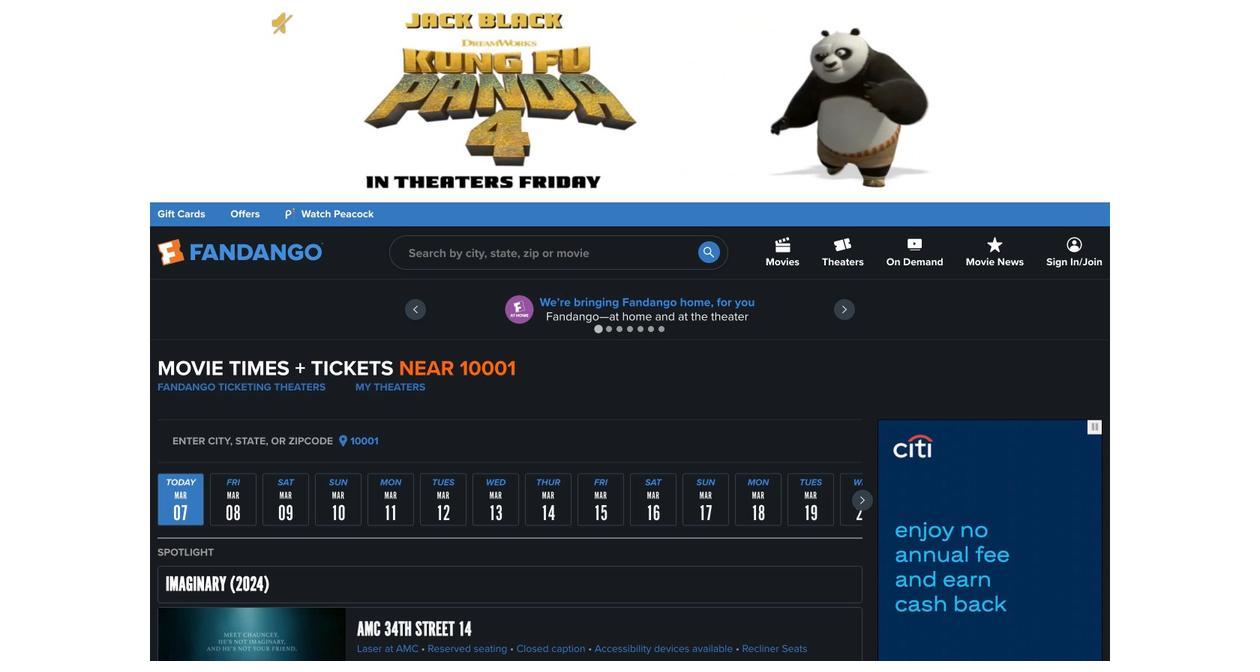 Task type: vqa. For each thing, say whether or not it's contained in the screenshot.
option group at the top containing Cast
no



Task type: describe. For each thing, give the bounding box(es) containing it.
1 vertical spatial region
[[158, 474, 887, 527]]

Search by city, state, zip or movie text field
[[389, 236, 728, 270]]

imaginary (2024) image
[[158, 609, 346, 662]]

select a slide to show tab list
[[150, 323, 1110, 335]]

1 vertical spatial advertisement element
[[878, 420, 1103, 662]]



Task type: locate. For each thing, give the bounding box(es) containing it.
advertisement element
[[266, 8, 994, 195], [878, 420, 1103, 662]]

None search field
[[389, 236, 728, 270]]

offer icon image
[[505, 296, 534, 324]]

0 vertical spatial advertisement element
[[266, 8, 994, 195]]

location light image
[[339, 436, 347, 448]]

region
[[150, 280, 1110, 340], [158, 474, 887, 527]]

0 vertical spatial region
[[150, 280, 1110, 340]]

1 of 60 group
[[158, 474, 204, 527]]



